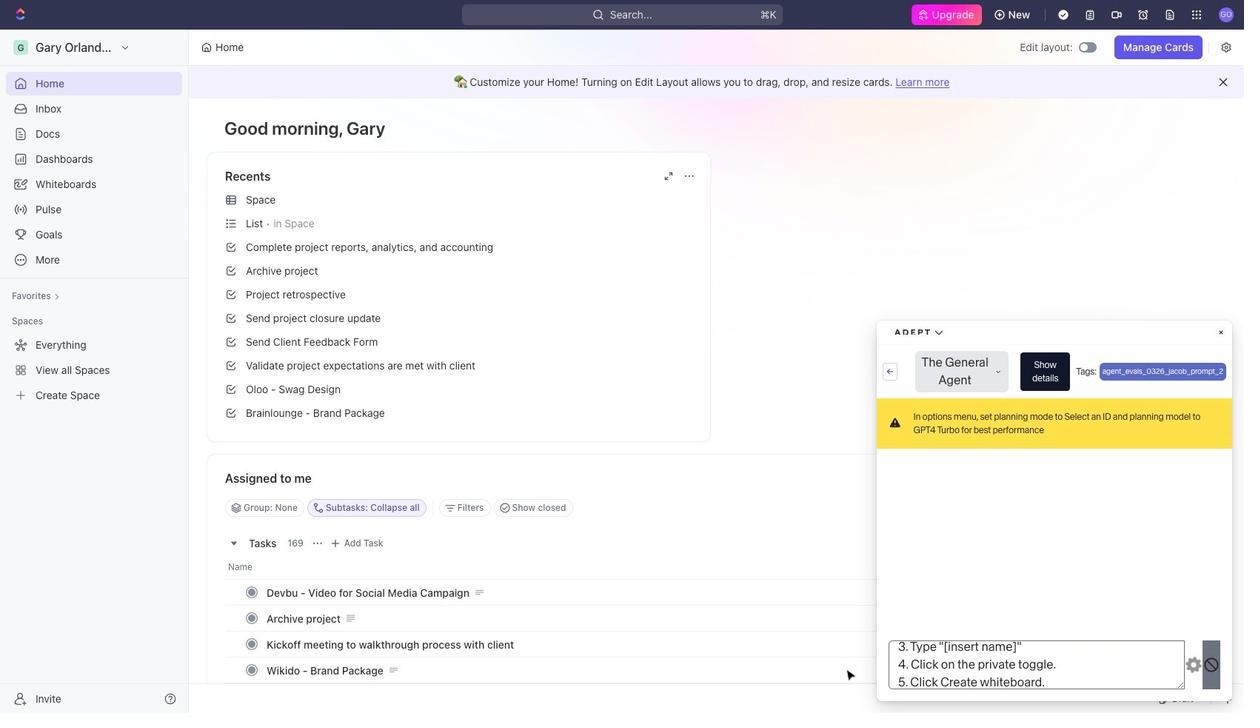 Task type: vqa. For each thing, say whether or not it's contained in the screenshot.
business time 'image' inside the tree
no



Task type: locate. For each thing, give the bounding box(es) containing it.
sidebar navigation
[[0, 30, 192, 713]]

tree
[[6, 333, 182, 407]]

alert
[[189, 66, 1245, 99]]



Task type: describe. For each thing, give the bounding box(es) containing it.
tree inside sidebar navigation
[[6, 333, 182, 407]]

gary orlando's workspace, , element
[[13, 40, 28, 55]]



